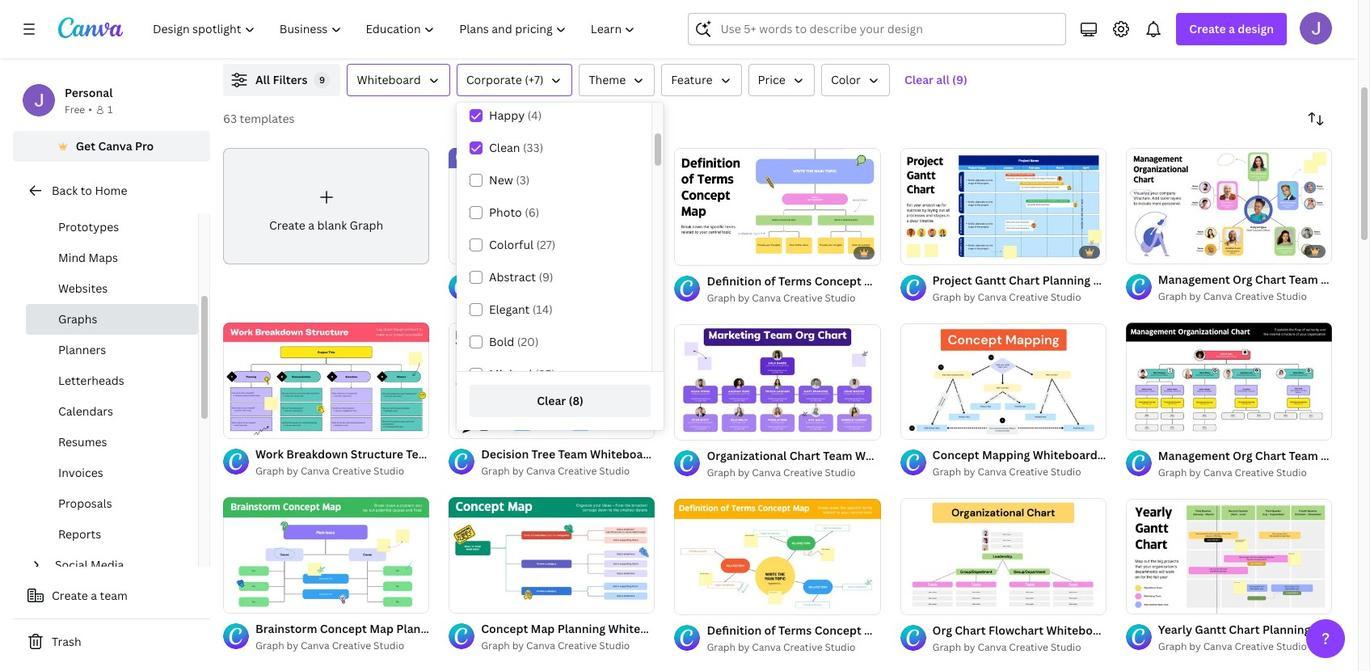 Task type: describe. For each thing, give the bounding box(es) containing it.
create a blank graph
[[269, 217, 383, 233]]

new (3)
[[489, 172, 530, 188]]

letterheads link
[[26, 365, 198, 396]]

new
[[489, 172, 513, 188]]

create a design button
[[1177, 13, 1287, 45]]

0 horizontal spatial (9)
[[539, 269, 554, 285]]

by for definition of terms concept map planning whiteboard in yellow green red simple colorful style image
[[738, 640, 750, 654]]

basic
[[1195, 447, 1224, 463]]

graph by canva creative studio link for brainstorm concept map planning whiteboard in green purple blue simple colorful style image
[[256, 638, 430, 654]]

by for definition of terms concept map planning whiteboard in light blue pink green spaced color blocks style image
[[738, 291, 750, 305]]

canva for definition of terms concept map planning whiteboard in yellow green red simple colorful style image
[[752, 640, 781, 654]]

studio for work breakdown structure team whiteboard in red purple green trendy stickers style image
[[374, 464, 404, 478]]

graph by canva creative studio for the management org chart team whiteboard in blue green spaced color blocks style image
[[1159, 289, 1307, 303]]

canva for project gantt chart planning whiteboard in blue simple colorful style image
[[978, 291, 1007, 304]]

create a team
[[52, 588, 128, 603]]

studio for project gantt chart planning whiteboard in blue simple colorful style image
[[1051, 291, 1082, 304]]

minimal
[[489, 366, 533, 382]]

whiteboard button
[[347, 64, 450, 96]]

graph by canva creative studio for management org chart team whiteboard in black red green trendy sticker style image
[[1159, 465, 1307, 479]]

by for yearly gantt chart planning whiteboard in green yellow spaced color blocks style image
[[1190, 640, 1201, 654]]

clear (8)
[[537, 393, 584, 408]]

9
[[319, 74, 325, 86]]

color button
[[821, 64, 890, 96]]

studio for definition of terms concept map planning whiteboard in yellow green red simple colorful style image
[[825, 640, 856, 654]]

creative for yearly gantt chart planning whiteboard in green yellow spaced color blocks style image
[[1235, 640, 1274, 654]]

create a design
[[1190, 21, 1274, 36]]

graph by canva creative studio link for definition of terms concept map planning whiteboard in yellow green red simple colorful style image
[[707, 640, 881, 656]]

canva inside concept mapping whiteboard in orange purple basic style graph by canva creative studio
[[978, 465, 1007, 479]]

graph by canva creative studio for project gantt chart planning whiteboard in blue simple colorful style image
[[933, 291, 1082, 304]]

studio for the management org chart team whiteboard in blue green spaced color blocks style image
[[1277, 289, 1307, 303]]

corporate (+7)
[[466, 72, 544, 87]]

management org chart team whiteboard in black red green trendy sticker style image
[[1126, 323, 1333, 439]]

63
[[223, 111, 237, 126]]

studio for definition of terms concept map planning whiteboard in light blue pink green spaced color blocks style image
[[825, 291, 856, 305]]

websites link
[[26, 273, 198, 304]]

graph by canva creative studio link for organizational chart team whiteboard in royal purple pastel purple friendly professional style image
[[707, 465, 881, 481]]

brainstorm concept map planning whiteboard in green purple blue simple colorful style image
[[223, 497, 430, 613]]

creative for definition of terms concept map planning whiteboard in light blue pink green spaced color blocks style image
[[784, 291, 823, 305]]

invoices link
[[26, 458, 198, 488]]

graph for yearly gantt chart planning whiteboard in green yellow spaced color blocks style image
[[1159, 640, 1187, 654]]

graph for project gantt chart planning whiteboard in blue simple colorful style image
[[933, 291, 962, 304]]

1
[[107, 103, 113, 116]]

get canva pro button
[[13, 131, 210, 162]]

definition of terms concept map planning whiteboard in yellow green red simple colorful style image
[[675, 499, 881, 615]]

clear all (9) button
[[897, 64, 976, 96]]

theme
[[589, 72, 626, 87]]

blank
[[317, 217, 347, 233]]

happy
[[489, 108, 525, 123]]

graph for management org chart team whiteboard in black red green trendy sticker style image
[[1159, 465, 1187, 479]]

free
[[65, 103, 85, 116]]

by for management org chart team whiteboard in black red green trendy sticker style image
[[1190, 465, 1201, 479]]

canva for work breakdown structure team whiteboard in red purple green trendy stickers style image
[[301, 464, 330, 478]]

create for create a design
[[1190, 21, 1226, 36]]

creative for work breakdown structure team whiteboard in red purple green trendy stickers style image
[[332, 464, 371, 478]]

(27)
[[536, 237, 556, 252]]

graph by canva creative studio link for org chart flowchart whiteboard in yellow pink spaced color blocks style 'image'
[[933, 640, 1107, 656]]

creative for concept map planning whiteboard in green blue modern professional style image
[[558, 639, 597, 652]]

canva for yearly gantt chart planning whiteboard in green yellow spaced color blocks style image
[[1204, 640, 1233, 654]]

by for work breakdown structure team whiteboard in red purple green trendy stickers style image
[[287, 464, 298, 478]]

clear (8) button
[[470, 385, 651, 417]]

invoices
[[58, 465, 103, 480]]

(14)
[[533, 302, 553, 317]]

bold (20)
[[489, 334, 539, 349]]

prototypes link
[[26, 212, 198, 243]]

create for create a blank graph
[[269, 217, 306, 233]]

canva for the management org chart team whiteboard in blue green spaced color blocks style image
[[1204, 289, 1233, 303]]

studio for brainstorm concept map planning whiteboard in green purple blue simple colorful style image
[[374, 639, 404, 653]]

canva for concept map planning whiteboard in green blue modern professional style image
[[526, 639, 555, 652]]

by inside concept mapping whiteboard in orange purple basic style graph by canva creative studio
[[964, 465, 976, 479]]

feature button
[[662, 64, 742, 96]]

create a blank graph element
[[223, 148, 430, 264]]

graph for brainstorm concept map planning whiteboard in green purple blue simple colorful style image
[[256, 639, 284, 653]]

concept
[[933, 447, 980, 463]]

(9) inside button
[[953, 72, 968, 87]]

corporate (+7) button
[[457, 64, 573, 96]]

canva for definition of terms concept map planning whiteboard in light blue pink green spaced color blocks style image
[[752, 291, 781, 305]]

mind maps link
[[26, 243, 198, 273]]

a for blank
[[308, 217, 315, 233]]

graph for organizational chart team whiteboard in royal purple pastel purple friendly professional style image
[[707, 466, 736, 480]]

theme button
[[579, 64, 655, 96]]

elegant (14)
[[489, 302, 553, 317]]

graph by canva creative studio link for project gantt chart planning whiteboard in blue simple colorful style image
[[933, 290, 1107, 306]]

Search search field
[[721, 14, 1056, 44]]

resumes
[[58, 434, 107, 450]]

elegant
[[489, 302, 530, 317]]

whiteboard inside button
[[357, 72, 421, 87]]

creative for project gantt chart planning whiteboard in blue simple colorful style image
[[1009, 291, 1049, 304]]

all
[[937, 72, 950, 87]]

canva for brainstorm concept map planning whiteboard in green purple blue simple colorful style image
[[301, 639, 330, 653]]

•
[[88, 103, 92, 116]]

(33)
[[523, 140, 544, 155]]

proposals link
[[26, 488, 198, 519]]

corporate
[[466, 72, 522, 87]]

Sort by button
[[1300, 103, 1333, 135]]

mind
[[58, 250, 86, 265]]

graph by canva creative studio for definition of terms concept map planning whiteboard in light blue pink green spaced color blocks style image
[[707, 291, 856, 305]]

in
[[1101, 447, 1111, 463]]

photo (6)
[[489, 205, 540, 220]]

clean (33)
[[489, 140, 544, 155]]

concept map planning whiteboard in purple green modern professional style image
[[449, 148, 655, 264]]

graph by canva creative studio for concept map planning whiteboard in green blue modern professional style image
[[481, 639, 630, 652]]

photo
[[489, 205, 522, 220]]

by for concept map planning whiteboard in green blue modern professional style image
[[512, 639, 524, 652]]

social
[[55, 557, 88, 572]]

social media
[[55, 557, 124, 572]]

filters
[[273, 72, 308, 87]]

maps
[[89, 250, 118, 265]]

resumes link
[[26, 427, 198, 458]]

graph by canva creative studio for work breakdown structure team whiteboard in red purple green trendy stickers style image
[[256, 464, 404, 478]]

get
[[76, 138, 95, 154]]

abstract (9)
[[489, 269, 554, 285]]

(20)
[[517, 334, 539, 349]]

graph for org chart flowchart whiteboard in yellow pink spaced color blocks style 'image'
[[933, 640, 962, 654]]

planners link
[[26, 335, 198, 365]]

graph for work breakdown structure team whiteboard in red purple green trendy stickers style image
[[256, 464, 284, 478]]

concept mapping whiteboard in orange purple basic style link
[[933, 447, 1255, 464]]

mind maps
[[58, 250, 118, 265]]



Task type: locate. For each thing, give the bounding box(es) containing it.
by for project gantt chart planning whiteboard in blue simple colorful style image
[[964, 291, 976, 304]]

create left design
[[1190, 21, 1226, 36]]

whiteboard left in
[[1033, 447, 1098, 463]]

clean
[[489, 140, 520, 155]]

(25)
[[535, 366, 556, 382]]

style
[[1227, 447, 1255, 463]]

1 vertical spatial clear
[[537, 393, 566, 408]]

graph inside concept mapping whiteboard in orange purple basic style graph by canva creative studio
[[933, 465, 962, 479]]

price
[[758, 72, 786, 87]]

pro
[[135, 138, 154, 154]]

(9) right all
[[953, 72, 968, 87]]

graphs
[[58, 311, 97, 327]]

canva for management org chart team whiteboard in black red green trendy sticker style image
[[1204, 465, 1233, 479]]

proposals
[[58, 496, 112, 511]]

concept map planning whiteboard in green blue modern professional style image
[[449, 497, 655, 613]]

color
[[831, 72, 861, 87]]

1 horizontal spatial whiteboard
[[1033, 447, 1098, 463]]

back
[[52, 183, 78, 198]]

1 horizontal spatial a
[[308, 217, 315, 233]]

websites
[[58, 281, 108, 296]]

org chart flowchart whiteboard in yellow pink spaced color blocks style image
[[900, 498, 1107, 614]]

creative for organizational chart team whiteboard in royal purple pastel purple friendly professional style image
[[784, 466, 823, 480]]

0 vertical spatial clear
[[905, 72, 934, 87]]

organizational chart team whiteboard in royal purple pastel purple friendly professional style image
[[675, 324, 881, 440]]

trash
[[52, 634, 81, 649]]

create a team button
[[13, 580, 210, 612]]

calendars link
[[26, 396, 198, 427]]

colorful
[[489, 237, 534, 252]]

create a blank graph link
[[223, 148, 430, 264]]

creative for management org chart team whiteboard in black red green trendy sticker style image
[[1235, 465, 1274, 479]]

graph by canva creative studio link for management org chart team whiteboard in black red green trendy sticker style image
[[1159, 465, 1333, 481]]

concept mapping whiteboard in orange purple basic style graph by canva creative studio
[[933, 447, 1255, 479]]

create left blank
[[269, 217, 306, 233]]

whiteboard inside concept mapping whiteboard in orange purple basic style graph by canva creative studio
[[1033, 447, 1098, 463]]

home
[[95, 183, 127, 198]]

templates
[[240, 111, 295, 126]]

0 vertical spatial (9)
[[953, 72, 968, 87]]

project gantt chart planning whiteboard in blue simple colorful style image
[[900, 148, 1107, 264]]

all
[[256, 72, 270, 87]]

0 vertical spatial a
[[1229, 21, 1235, 36]]

1 vertical spatial create
[[269, 217, 306, 233]]

9 filter options selected element
[[314, 72, 330, 88]]

back to home link
[[13, 175, 210, 207]]

decision tree team whiteboard in green blue yellow simple colorful style image
[[449, 322, 655, 438]]

feature
[[671, 72, 713, 87]]

graph by canva creative studio link for concept mapping whiteboard in orange purple basic style image
[[933, 464, 1107, 481]]

a for team
[[91, 588, 97, 603]]

a inside button
[[91, 588, 97, 603]]

clear
[[905, 72, 934, 87], [537, 393, 566, 408]]

a left design
[[1229, 21, 1235, 36]]

graph by canva creative studio for organizational chart team whiteboard in royal purple pastel purple friendly professional style image
[[707, 466, 856, 480]]

personal
[[65, 85, 113, 100]]

by for organizational chart team whiteboard in royal purple pastel purple friendly professional style image
[[738, 466, 750, 480]]

a inside dropdown button
[[1229, 21, 1235, 36]]

a for design
[[1229, 21, 1235, 36]]

by for org chart flowchart whiteboard in yellow pink spaced color blocks style 'image'
[[964, 640, 976, 654]]

prototypes
[[58, 219, 119, 234]]

social media link
[[49, 550, 188, 581]]

graph by canva creative studio for definition of terms concept map planning whiteboard in yellow green red simple colorful style image
[[707, 640, 856, 654]]

creative for brainstorm concept map planning whiteboard in green purple blue simple colorful style image
[[332, 639, 371, 653]]

graphs template image
[[988, 0, 1333, 44]]

create inside create a team button
[[52, 588, 88, 603]]

graph by canva creative studio link for definition of terms concept map planning whiteboard in light blue pink green spaced color blocks style image
[[707, 290, 881, 307]]

(+7)
[[525, 72, 544, 87]]

purple
[[1156, 447, 1192, 463]]

create inside "create a blank graph" element
[[269, 217, 306, 233]]

graph by canva creative studio link for yearly gantt chart planning whiteboard in green yellow spaced color blocks style image
[[1159, 639, 1333, 655]]

get canva pro
[[76, 138, 154, 154]]

2 horizontal spatial a
[[1229, 21, 1235, 36]]

create for create a team
[[52, 588, 88, 603]]

whiteboard down 'top level navigation' element on the top left
[[357, 72, 421, 87]]

back to home
[[52, 183, 127, 198]]

creative for definition of terms concept map planning whiteboard in yellow green red simple colorful style image
[[784, 640, 823, 654]]

graph by canva creative studio for org chart flowchart whiteboard in yellow pink spaced color blocks style 'image'
[[933, 640, 1082, 654]]

creative inside concept mapping whiteboard in orange purple basic style graph by canva creative studio
[[1009, 465, 1049, 479]]

canva for organizational chart team whiteboard in royal purple pastel purple friendly professional style image
[[752, 466, 781, 480]]

1 vertical spatial (9)
[[539, 269, 554, 285]]

create down social
[[52, 588, 88, 603]]

minimal (25)
[[489, 366, 556, 382]]

studio for organizational chart team whiteboard in royal purple pastel purple friendly professional style image
[[825, 466, 856, 480]]

2 horizontal spatial create
[[1190, 21, 1226, 36]]

free •
[[65, 103, 92, 116]]

2 vertical spatial create
[[52, 588, 88, 603]]

studio for org chart flowchart whiteboard in yellow pink spaced color blocks style 'image'
[[1051, 640, 1082, 654]]

studio for yearly gantt chart planning whiteboard in green yellow spaced color blocks style image
[[1277, 640, 1307, 654]]

graph by canva creative studio link for the management org chart team whiteboard in blue green spaced color blocks style image
[[1159, 289, 1333, 305]]

0 horizontal spatial whiteboard
[[357, 72, 421, 87]]

price button
[[748, 64, 815, 96]]

0 horizontal spatial create
[[52, 588, 88, 603]]

graph by canva creative studio link for work breakdown structure team whiteboard in red purple green trendy stickers style image
[[256, 463, 430, 480]]

by for brainstorm concept map planning whiteboard in green purple blue simple colorful style image
[[287, 639, 298, 653]]

canva for org chart flowchart whiteboard in yellow pink spaced color blocks style 'image'
[[978, 640, 1007, 654]]

graph by canva creative studio for brainstorm concept map planning whiteboard in green purple blue simple colorful style image
[[256, 639, 404, 653]]

clear left (8)
[[537, 393, 566, 408]]

graph by canva creative studio for yearly gantt chart planning whiteboard in green yellow spaced color blocks style image
[[1159, 640, 1307, 654]]

graph for concept map planning whiteboard in green blue modern professional style image
[[481, 639, 510, 652]]

creative for the management org chart team whiteboard in blue green spaced color blocks style image
[[1235, 289, 1274, 303]]

(9)
[[953, 72, 968, 87], [539, 269, 554, 285]]

1 horizontal spatial create
[[269, 217, 306, 233]]

graph for definition of terms concept map planning whiteboard in light blue pink green spaced color blocks style image
[[707, 291, 736, 305]]

planners
[[58, 342, 106, 357]]

reports link
[[26, 519, 198, 550]]

studio for concept map planning whiteboard in green blue modern professional style image
[[599, 639, 630, 652]]

a
[[1229, 21, 1235, 36], [308, 217, 315, 233], [91, 588, 97, 603]]

colorful (27)
[[489, 237, 556, 252]]

(6)
[[525, 205, 540, 220]]

clear for clear all (9)
[[905, 72, 934, 87]]

(9) down (27)
[[539, 269, 554, 285]]

create
[[1190, 21, 1226, 36], [269, 217, 306, 233], [52, 588, 88, 603]]

jacob simon image
[[1300, 12, 1333, 44]]

design
[[1238, 21, 1274, 36]]

graph
[[350, 217, 383, 233], [481, 289, 510, 303], [1159, 289, 1187, 303], [933, 291, 962, 304], [707, 291, 736, 305], [481, 464, 510, 478], [256, 464, 284, 478], [933, 465, 962, 479], [1159, 465, 1187, 479], [707, 466, 736, 480], [481, 639, 510, 652], [256, 639, 284, 653], [1159, 640, 1187, 654], [933, 640, 962, 654], [707, 640, 736, 654]]

1 horizontal spatial clear
[[905, 72, 934, 87]]

yearly gantt chart planning whiteboard in green yellow spaced color blocks style image
[[1126, 498, 1333, 614]]

team
[[100, 588, 128, 603]]

0 vertical spatial create
[[1190, 21, 1226, 36]]

0 horizontal spatial clear
[[537, 393, 566, 408]]

canva
[[98, 138, 132, 154], [526, 289, 555, 303], [1204, 289, 1233, 303], [978, 291, 1007, 304], [752, 291, 781, 305], [526, 464, 555, 478], [301, 464, 330, 478], [978, 465, 1007, 479], [1204, 465, 1233, 479], [752, 466, 781, 480], [526, 639, 555, 652], [301, 639, 330, 653], [1204, 640, 1233, 654], [978, 640, 1007, 654], [752, 640, 781, 654]]

1 vertical spatial a
[[308, 217, 315, 233]]

by
[[512, 289, 524, 303], [1190, 289, 1201, 303], [964, 291, 976, 304], [738, 291, 750, 305], [512, 464, 524, 478], [287, 464, 298, 478], [964, 465, 976, 479], [1190, 465, 1201, 479], [738, 466, 750, 480], [512, 639, 524, 652], [287, 639, 298, 653], [1190, 640, 1201, 654], [964, 640, 976, 654], [738, 640, 750, 654]]

clear all (9)
[[905, 72, 968, 87]]

letterheads
[[58, 373, 124, 388]]

graph for definition of terms concept map planning whiteboard in yellow green red simple colorful style image
[[707, 640, 736, 654]]

1 vertical spatial whiteboard
[[1033, 447, 1098, 463]]

clear for clear (8)
[[537, 393, 566, 408]]

studio for management org chart team whiteboard in black red green trendy sticker style image
[[1277, 465, 1307, 479]]

0 vertical spatial whiteboard
[[357, 72, 421, 87]]

to
[[81, 183, 92, 198]]

2 vertical spatial a
[[91, 588, 97, 603]]

top level navigation element
[[142, 13, 650, 45]]

canva inside button
[[98, 138, 132, 154]]

calendars
[[58, 403, 113, 419]]

by for the management org chart team whiteboard in blue green spaced color blocks style image
[[1190, 289, 1201, 303]]

a left blank
[[308, 217, 315, 233]]

clear left all
[[905, 72, 934, 87]]

trash link
[[13, 626, 210, 658]]

abstract
[[489, 269, 536, 285]]

mapping
[[982, 447, 1030, 463]]

(4)
[[528, 108, 542, 123]]

happy (4)
[[489, 108, 542, 123]]

63 templates
[[223, 111, 295, 126]]

definition of terms concept map planning whiteboard in light blue pink green spaced color blocks style image
[[675, 149, 881, 265]]

management org chart team whiteboard in blue green spaced color blocks style image
[[1126, 148, 1333, 264]]

graph by canva creative studio link for concept map planning whiteboard in green blue modern professional style image
[[481, 638, 655, 654]]

0 horizontal spatial a
[[91, 588, 97, 603]]

a left team on the left of page
[[91, 588, 97, 603]]

work breakdown structure team whiteboard in red purple green trendy stickers style image
[[223, 322, 430, 438]]

concept mapping whiteboard in orange purple basic style image
[[900, 324, 1107, 440]]

studio inside concept mapping whiteboard in orange purple basic style graph by canva creative studio
[[1051, 465, 1082, 479]]

1 horizontal spatial (9)
[[953, 72, 968, 87]]

reports
[[58, 526, 101, 542]]

creative for org chart flowchart whiteboard in yellow pink spaced color blocks style 'image'
[[1009, 640, 1049, 654]]

create inside "create a design" dropdown button
[[1190, 21, 1226, 36]]

graph for the management org chart team whiteboard in blue green spaced color blocks style image
[[1159, 289, 1187, 303]]

None search field
[[688, 13, 1067, 45]]

bold
[[489, 334, 515, 349]]



Task type: vqa. For each thing, say whether or not it's contained in the screenshot.


